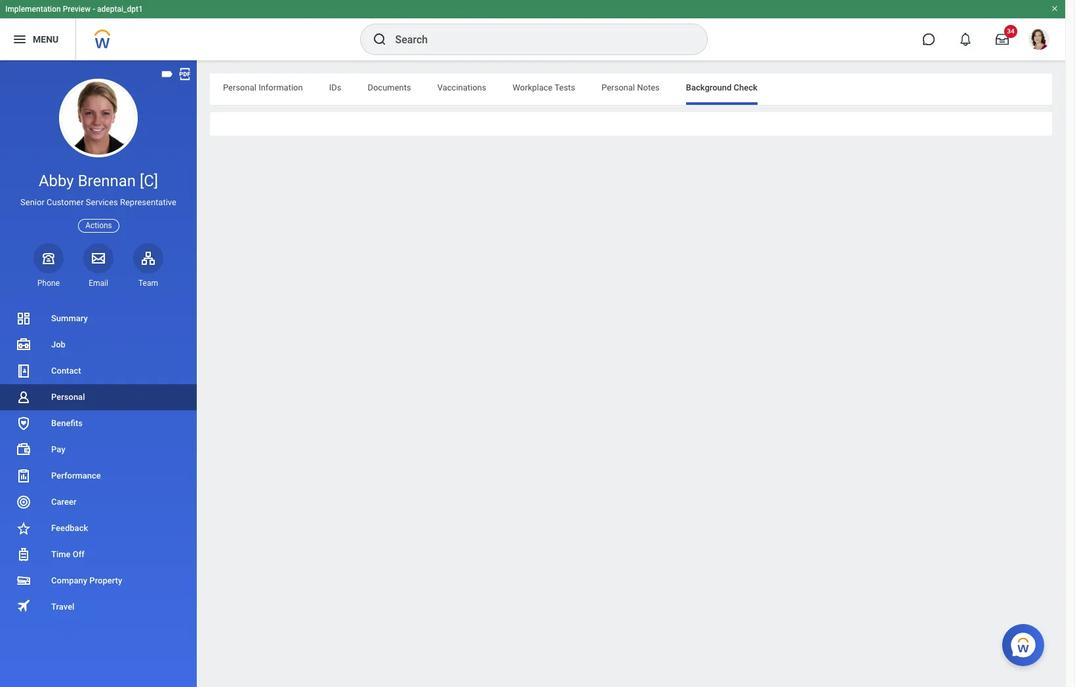 Task type: vqa. For each thing, say whether or not it's contained in the screenshot.
Period in Currenlty Qualified as ACA FT Based on Most Recent Measurment Period
no



Task type: locate. For each thing, give the bounding box(es) containing it.
phone abby brennan [c] element
[[33, 278, 64, 289]]

view team image
[[140, 250, 156, 266]]

company property link
[[0, 568, 197, 594]]

[c]
[[140, 172, 158, 190]]

vaccinations
[[437, 83, 486, 93]]

travel
[[51, 602, 74, 612]]

summary link
[[0, 306, 197, 332]]

pay
[[51, 445, 65, 455]]

personal left notes
[[602, 83, 635, 93]]

email abby brennan [c] element
[[83, 278, 113, 289]]

feedback
[[51, 524, 88, 533]]

personal up the benefits
[[51, 392, 85, 402]]

close environment banner image
[[1051, 5, 1059, 12]]

list containing summary
[[0, 306, 197, 621]]

background check
[[686, 83, 758, 93]]

Search Workday  search field
[[395, 25, 680, 54]]

performance link
[[0, 463, 197, 489]]

tag image
[[160, 67, 175, 81]]

menu
[[33, 34, 59, 44]]

adeptai_dpt1
[[97, 5, 143, 14]]

pay image
[[16, 442, 31, 458]]

job link
[[0, 332, 197, 358]]

justify image
[[12, 31, 28, 47]]

services
[[86, 198, 118, 207]]

documents
[[368, 83, 411, 93]]

personal inside list
[[51, 392, 85, 402]]

abby
[[39, 172, 74, 190]]

personal left 'information'
[[223, 83, 256, 93]]

0 horizontal spatial personal
[[51, 392, 85, 402]]

phone image
[[39, 250, 58, 266]]

mail image
[[91, 250, 106, 266]]

job image
[[16, 337, 31, 353]]

summary
[[51, 314, 88, 323]]

travel image
[[16, 599, 31, 614]]

1 horizontal spatial personal
[[223, 83, 256, 93]]

list
[[0, 306, 197, 621]]

travel link
[[0, 594, 197, 621]]

tab list
[[210, 73, 1052, 105]]

ids
[[329, 83, 341, 93]]

contact
[[51, 366, 81, 376]]

feedback link
[[0, 516, 197, 542]]

34
[[1007, 28, 1015, 35]]

career
[[51, 497, 76, 507]]

menu banner
[[0, 0, 1065, 60]]

brennan
[[78, 172, 136, 190]]

benefits image
[[16, 416, 31, 432]]

benefits link
[[0, 411, 197, 437]]

customer
[[47, 198, 84, 207]]

2 horizontal spatial personal
[[602, 83, 635, 93]]

workplace
[[513, 83, 553, 93]]

off
[[73, 550, 85, 560]]

search image
[[372, 31, 387, 47]]

team
[[138, 279, 158, 288]]

personal
[[223, 83, 256, 93], [602, 83, 635, 93], [51, 392, 85, 402]]

email button
[[83, 243, 113, 289]]

workplace tests
[[513, 83, 575, 93]]

personal notes
[[602, 83, 660, 93]]

view printable version (pdf) image
[[178, 67, 192, 81]]



Task type: describe. For each thing, give the bounding box(es) containing it.
abby brennan [c]
[[39, 172, 158, 190]]

profile logan mcneil image
[[1029, 29, 1050, 53]]

property
[[89, 576, 122, 586]]

company property
[[51, 576, 122, 586]]

personal for personal information
[[223, 83, 256, 93]]

personal link
[[0, 384, 197, 411]]

team link
[[133, 243, 163, 289]]

actions
[[85, 221, 112, 230]]

inbox large image
[[996, 33, 1009, 46]]

-
[[93, 5, 95, 14]]

preview
[[63, 5, 91, 14]]

actions button
[[78, 219, 119, 233]]

time off
[[51, 550, 85, 560]]

phone
[[37, 279, 60, 288]]

check
[[734, 83, 758, 93]]

personal image
[[16, 390, 31, 405]]

email
[[89, 279, 108, 288]]

team abby brennan [c] element
[[133, 278, 163, 289]]

feedback image
[[16, 521, 31, 537]]

representative
[[120, 198, 176, 207]]

time off image
[[16, 547, 31, 563]]

contact image
[[16, 363, 31, 379]]

pay link
[[0, 437, 197, 463]]

contact link
[[0, 358, 197, 384]]

information
[[259, 83, 303, 93]]

phone button
[[33, 243, 64, 289]]

personal information
[[223, 83, 303, 93]]

notes
[[637, 83, 660, 93]]

performance
[[51, 471, 101, 481]]

background
[[686, 83, 732, 93]]

notifications large image
[[959, 33, 972, 46]]

company property image
[[16, 573, 31, 589]]

tests
[[555, 83, 575, 93]]

menu button
[[0, 18, 76, 60]]

time off link
[[0, 542, 197, 568]]

benefits
[[51, 419, 83, 428]]

personal for personal notes
[[602, 83, 635, 93]]

senior customer services representative
[[20, 198, 176, 207]]

tab list containing personal information
[[210, 73, 1052, 105]]

job
[[51, 340, 66, 350]]

performance image
[[16, 468, 31, 484]]

34 button
[[988, 25, 1018, 54]]

senior
[[20, 198, 44, 207]]

navigation pane region
[[0, 60, 197, 688]]

summary image
[[16, 311, 31, 327]]

time
[[51, 550, 71, 560]]

implementation
[[5, 5, 61, 14]]

career image
[[16, 495, 31, 510]]

company
[[51, 576, 87, 586]]

implementation preview -   adeptai_dpt1
[[5, 5, 143, 14]]

career link
[[0, 489, 197, 516]]



